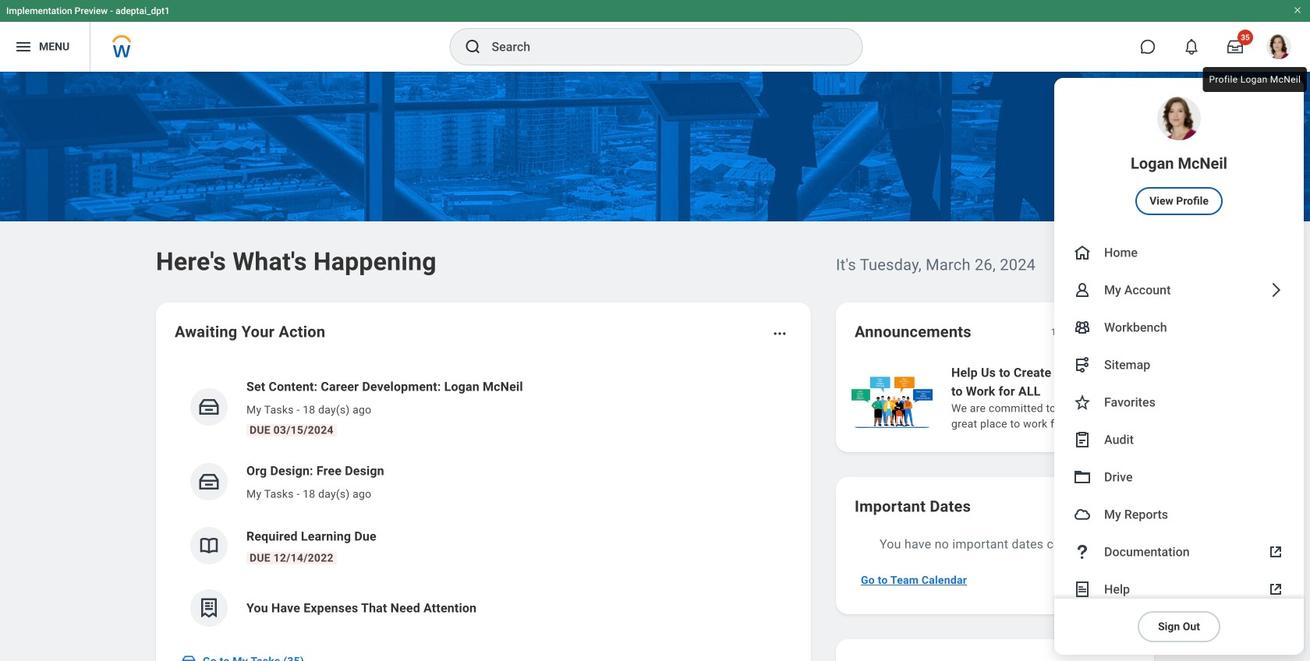 Task type: vqa. For each thing, say whether or not it's contained in the screenshot.
8th menu item from the bottom of the page
yes



Task type: locate. For each thing, give the bounding box(es) containing it.
book open image
[[197, 534, 221, 558]]

2 ext link image from the top
[[1267, 580, 1285, 599]]

search image
[[464, 37, 482, 56]]

0 vertical spatial ext link image
[[1267, 543, 1285, 562]]

star image
[[1073, 393, 1092, 412]]

banner
[[0, 0, 1310, 655]]

list
[[848, 362, 1310, 434], [175, 365, 792, 639]]

1 menu item from the top
[[1054, 78, 1304, 234]]

main content
[[0, 72, 1310, 661]]

inbox image
[[197, 395, 221, 419], [197, 470, 221, 494], [181, 654, 197, 661]]

4 menu item from the top
[[1054, 309, 1304, 346]]

paste image
[[1073, 430, 1092, 449]]

menu
[[1054, 78, 1304, 655]]

chevron left small image
[[1087, 324, 1103, 340]]

0 vertical spatial inbox image
[[197, 395, 221, 419]]

menu item
[[1054, 78, 1304, 234], [1054, 234, 1304, 271], [1054, 271, 1304, 309], [1054, 309, 1304, 346], [1054, 346, 1304, 384], [1054, 384, 1304, 421], [1054, 421, 1304, 459], [1054, 459, 1304, 496], [1054, 496, 1304, 533], [1054, 533, 1304, 571], [1054, 571, 1304, 608]]

1 vertical spatial inbox image
[[197, 470, 221, 494]]

1 ext link image from the top
[[1267, 543, 1285, 562]]

Search Workday  search field
[[492, 30, 830, 64]]

question image
[[1073, 543, 1092, 562]]

status
[[1051, 326, 1076, 338]]

dashboard expenses image
[[197, 597, 221, 620]]

11 menu item from the top
[[1054, 571, 1304, 608]]

ext link image
[[1267, 543, 1285, 562], [1267, 580, 1285, 599]]

close environment banner image
[[1293, 5, 1302, 15]]

tooltip
[[1200, 64, 1310, 95]]

ext link image for 11th menu item from the top
[[1267, 580, 1285, 599]]

home image
[[1073, 243, 1092, 262]]

3 menu item from the top
[[1054, 271, 1304, 309]]

8 menu item from the top
[[1054, 459, 1304, 496]]

2 vertical spatial inbox image
[[181, 654, 197, 661]]

1 vertical spatial ext link image
[[1267, 580, 1285, 599]]

9 menu item from the top
[[1054, 496, 1304, 533]]

5 menu item from the top
[[1054, 346, 1304, 384]]



Task type: describe. For each thing, give the bounding box(es) containing it.
0 horizontal spatial list
[[175, 365, 792, 639]]

2 menu item from the top
[[1054, 234, 1304, 271]]

user image
[[1073, 281, 1092, 299]]

chevron right small image
[[1115, 324, 1131, 340]]

endpoints image
[[1073, 356, 1092, 374]]

inbox large image
[[1228, 39, 1243, 55]]

justify image
[[14, 37, 33, 56]]

ext link image for 2nd menu item from the bottom
[[1267, 543, 1285, 562]]

6 menu item from the top
[[1054, 384, 1304, 421]]

document image
[[1073, 580, 1092, 599]]

contact card matrix manager image
[[1073, 318, 1092, 337]]

avatar image
[[1073, 505, 1092, 524]]

notifications large image
[[1184, 39, 1199, 55]]

10 menu item from the top
[[1054, 533, 1304, 571]]

logan mcneil image
[[1267, 34, 1291, 59]]

1 horizontal spatial list
[[848, 362, 1310, 434]]

folder open image
[[1073, 468, 1092, 487]]

related actions image
[[772, 326, 788, 342]]

7 menu item from the top
[[1054, 421, 1304, 459]]

chevron right image
[[1267, 281, 1285, 299]]



